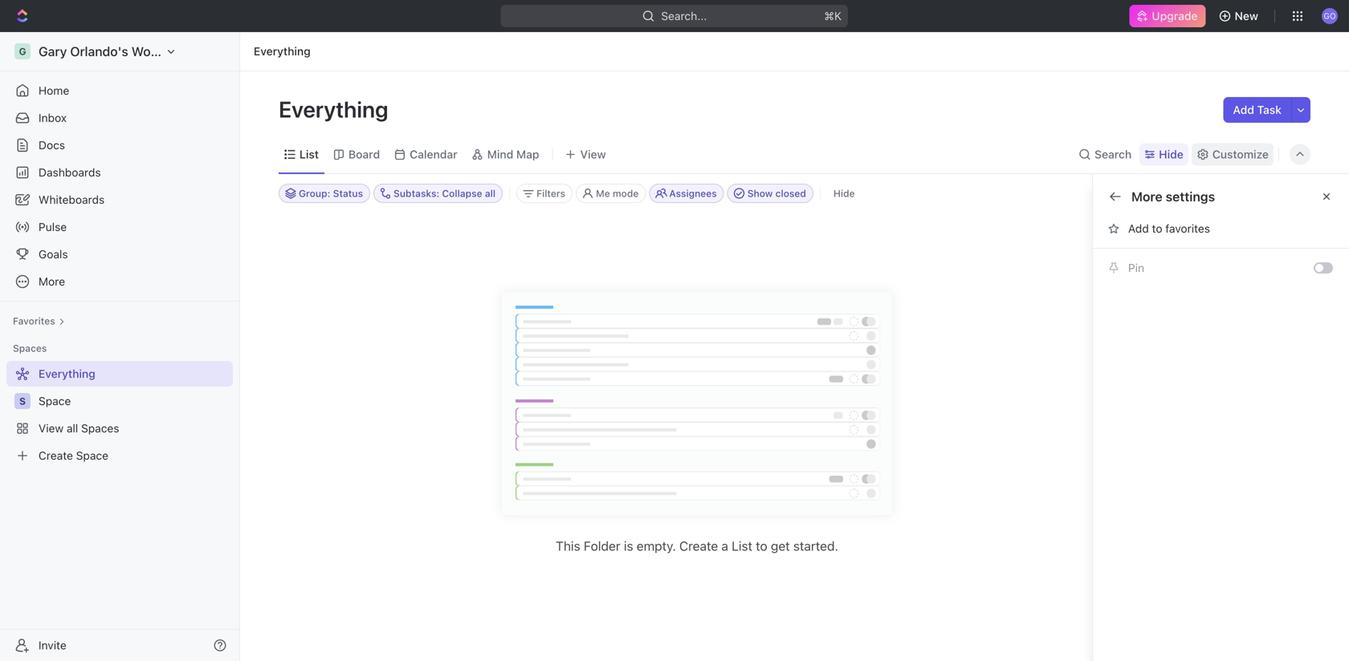 Task type: describe. For each thing, give the bounding box(es) containing it.
status
[[333, 188, 363, 199]]

folder
[[584, 539, 621, 554]]

gary
[[39, 44, 67, 59]]

favorites button
[[6, 312, 71, 331]]

more for more
[[39, 275, 65, 288]]

group: status
[[299, 188, 363, 199]]

empty.
[[637, 539, 676, 554]]

s
[[19, 396, 26, 407]]

everything inside sidebar navigation
[[39, 367, 95, 381]]

tree inside sidebar navigation
[[6, 361, 233, 469]]

Search field
[[1164, 220, 1340, 246]]

mind
[[487, 148, 514, 161]]

view button
[[560, 143, 612, 166]]

me
[[596, 188, 610, 199]]

subtasks:
[[394, 188, 440, 199]]

subtasks: collapse all
[[394, 188, 496, 199]]

home
[[39, 84, 69, 97]]

g
[[19, 46, 26, 57]]

go button
[[1317, 3, 1343, 29]]

customize for customize list
[[1109, 189, 1174, 204]]

show closed
[[748, 188, 806, 199]]

more settings
[[1132, 189, 1215, 204]]

list link
[[296, 143, 319, 166]]

space link
[[39, 389, 230, 414]]

search...
[[661, 9, 707, 22]]

mind map link
[[484, 143, 539, 166]]

list up favorites
[[1177, 189, 1199, 204]]

create space link
[[6, 443, 230, 469]]

1 horizontal spatial assignees
[[1164, 190, 1222, 204]]

me mode button
[[576, 184, 646, 203]]

0 vertical spatial spaces
[[13, 343, 47, 354]]

create inside sidebar navigation
[[39, 449, 73, 463]]

view all spaces link
[[6, 416, 230, 442]]

add to favorites button
[[1103, 216, 1340, 242]]

upgrade
[[1152, 9, 1198, 22]]

upgrade link
[[1130, 5, 1206, 27]]

list right a
[[732, 539, 753, 554]]

collapse
[[442, 188, 482, 199]]

inbox link
[[6, 105, 233, 131]]

list up group:
[[300, 148, 319, 161]]

list inside button
[[1129, 254, 1147, 267]]

new
[[1235, 9, 1259, 22]]

pulse link
[[6, 214, 233, 240]]

1 vertical spatial everything link
[[6, 361, 230, 387]]

pulse
[[39, 220, 67, 234]]

goals link
[[6, 242, 233, 267]]

view for view
[[580, 148, 606, 161]]

calendar
[[410, 148, 458, 161]]

all for select all
[[1330, 260, 1340, 271]]

1 vertical spatial to
[[756, 539, 768, 554]]

0 vertical spatial everything link
[[250, 42, 315, 61]]

0 vertical spatial all
[[485, 188, 496, 199]]

assignees inside button
[[669, 188, 717, 199]]

home link
[[6, 78, 233, 104]]

hide inside dropdown button
[[1159, 148, 1184, 161]]

sidebar navigation
[[0, 32, 243, 662]]

space inside create space link
[[76, 449, 108, 463]]

customize button
[[1192, 143, 1274, 166]]

to inside button
[[1152, 222, 1163, 235]]

whiteboards
[[39, 193, 105, 206]]

workspace
[[132, 44, 198, 59]]

list down the customize list
[[1129, 222, 1147, 235]]

favorites
[[1166, 222, 1210, 235]]

map
[[516, 148, 539, 161]]

dashboards link
[[6, 160, 233, 186]]

1 horizontal spatial create
[[680, 539, 718, 554]]

all for view all spaces
[[67, 422, 78, 435]]



Task type: locate. For each thing, give the bounding box(es) containing it.
this folder is empty. create a list to get started.
[[556, 539, 839, 554]]

spaces up create space link
[[81, 422, 119, 435]]

customize up search tasks... text box
[[1213, 148, 1269, 161]]

favorites
[[13, 316, 55, 327]]

task
[[1258, 103, 1282, 116]]

view up create space
[[39, 422, 64, 435]]

1 vertical spatial spaces
[[81, 422, 119, 435]]

create down view all spaces in the bottom left of the page
[[39, 449, 73, 463]]

add for add task
[[1233, 103, 1255, 116]]

inbox
[[39, 111, 67, 124]]

docs link
[[6, 133, 233, 158]]

1 horizontal spatial more
[[1132, 189, 1163, 204]]

list options button
[[1103, 248, 1340, 274]]

add task
[[1233, 103, 1282, 116]]

more inside dropdown button
[[39, 275, 65, 288]]

create
[[39, 449, 73, 463], [680, 539, 718, 554]]

customize inside button
[[1213, 148, 1269, 161]]

1 vertical spatial add
[[1129, 222, 1149, 235]]

0 horizontal spatial view
[[39, 422, 64, 435]]

options
[[1150, 254, 1189, 267]]

1 vertical spatial more
[[39, 275, 65, 288]]

0 horizontal spatial spaces
[[13, 343, 47, 354]]

1 horizontal spatial customize
[[1213, 148, 1269, 161]]

space, , element
[[14, 394, 31, 410]]

add task button
[[1224, 97, 1292, 123]]

space right s
[[39, 395, 71, 408]]

mind map
[[487, 148, 539, 161]]

0 horizontal spatial more
[[39, 275, 65, 288]]

this
[[556, 539, 580, 554]]

calendar link
[[407, 143, 458, 166]]

filters
[[537, 188, 566, 199]]

all right select
[[1330, 260, 1340, 271]]

add to favorites
[[1129, 222, 1210, 235]]

spaces inside view all spaces "link"
[[81, 422, 119, 435]]

0 horizontal spatial assignees
[[669, 188, 717, 199]]

gary orlando's workspace, , element
[[14, 43, 31, 59]]

0 vertical spatial to
[[1152, 222, 1163, 235]]

assignees up favorites
[[1164, 190, 1222, 204]]

is
[[624, 539, 633, 554]]

board
[[349, 148, 380, 161]]

closed
[[776, 188, 806, 199]]

1 horizontal spatial to
[[1152, 222, 1163, 235]]

2 vertical spatial everything
[[39, 367, 95, 381]]

more
[[1132, 189, 1163, 204], [39, 275, 65, 288]]

0 vertical spatial everything
[[254, 45, 311, 58]]

show
[[748, 188, 773, 199]]

more button
[[6, 269, 233, 295]]

1 vertical spatial create
[[680, 539, 718, 554]]

list options
[[1129, 254, 1189, 267]]

0 vertical spatial add
[[1233, 103, 1255, 116]]

spaces down favorites
[[13, 343, 47, 354]]

0 vertical spatial create
[[39, 449, 73, 463]]

all up create space
[[67, 422, 78, 435]]

more up add to favorites
[[1132, 189, 1163, 204]]

new button
[[1213, 3, 1268, 29]]

orlando's
[[70, 44, 128, 59]]

show closed button
[[727, 184, 814, 203]]

whiteboards link
[[6, 187, 233, 213]]

⌘k
[[825, 9, 842, 22]]

invite
[[39, 639, 66, 653]]

filters button
[[517, 184, 573, 203]]

to left favorites
[[1152, 222, 1163, 235]]

space
[[39, 395, 71, 408], [76, 449, 108, 463]]

search button
[[1074, 143, 1137, 166]]

0 horizontal spatial to
[[756, 539, 768, 554]]

list
[[300, 148, 319, 161], [1177, 189, 1199, 204], [1129, 222, 1147, 235], [1129, 254, 1147, 267], [732, 539, 753, 554]]

0 vertical spatial space
[[39, 395, 71, 408]]

more down goals
[[39, 275, 65, 288]]

gary orlando's workspace
[[39, 44, 198, 59]]

2 vertical spatial all
[[67, 422, 78, 435]]

0 horizontal spatial create
[[39, 449, 73, 463]]

assignees left show
[[669, 188, 717, 199]]

0 horizontal spatial all
[[67, 422, 78, 435]]

add
[[1233, 103, 1255, 116], [1129, 222, 1149, 235]]

customize
[[1213, 148, 1269, 161], [1109, 189, 1174, 204]]

0 horizontal spatial everything link
[[6, 361, 230, 387]]

0 horizontal spatial space
[[39, 395, 71, 408]]

all
[[485, 188, 496, 199], [1330, 260, 1340, 271], [67, 422, 78, 435]]

1 vertical spatial hide
[[834, 188, 855, 199]]

get
[[771, 539, 790, 554]]

all inside "link"
[[67, 422, 78, 435]]

0 vertical spatial view
[[580, 148, 606, 161]]

spaces
[[13, 343, 47, 354], [81, 422, 119, 435]]

0 vertical spatial more
[[1132, 189, 1163, 204]]

hide
[[1159, 148, 1184, 161], [834, 188, 855, 199]]

add for add to favorites
[[1129, 222, 1149, 235]]

add down the customize list
[[1129, 222, 1149, 235]]

0 horizontal spatial add
[[1129, 222, 1149, 235]]

view button
[[560, 136, 612, 173]]

1 vertical spatial all
[[1330, 260, 1340, 271]]

1 vertical spatial view
[[39, 422, 64, 435]]

to left get
[[756, 539, 768, 554]]

view up me
[[580, 148, 606, 161]]

me mode
[[596, 188, 639, 199]]

goals
[[39, 248, 68, 261]]

hide button
[[1140, 143, 1189, 166]]

customize up add to favorites
[[1109, 189, 1174, 204]]

mode
[[613, 188, 639, 199]]

select
[[1299, 260, 1327, 271]]

select all
[[1299, 260, 1340, 271]]

tree containing everything
[[6, 361, 233, 469]]

2 horizontal spatial all
[[1330, 260, 1340, 271]]

1 vertical spatial space
[[76, 449, 108, 463]]

0 horizontal spatial hide
[[834, 188, 855, 199]]

0 horizontal spatial customize
[[1109, 189, 1174, 204]]

more for more settings
[[1132, 189, 1163, 204]]

Search tasks... text field
[[1149, 182, 1310, 206]]

0 vertical spatial hide
[[1159, 148, 1184, 161]]

all right collapse on the left top
[[485, 188, 496, 199]]

space inside space link
[[39, 395, 71, 408]]

started.
[[793, 539, 839, 554]]

a
[[722, 539, 728, 554]]

hide inside button
[[834, 188, 855, 199]]

view inside view button
[[580, 148, 606, 161]]

go
[[1324, 11, 1336, 20]]

hide button
[[827, 184, 862, 203]]

list left options
[[1129, 254, 1147, 267]]

1 horizontal spatial spaces
[[81, 422, 119, 435]]

everything link
[[250, 42, 315, 61], [6, 361, 230, 387]]

1 horizontal spatial space
[[76, 449, 108, 463]]

1 horizontal spatial all
[[485, 188, 496, 199]]

add left task
[[1233, 103, 1255, 116]]

create left a
[[680, 539, 718, 554]]

dashboards
[[39, 166, 101, 179]]

1 horizontal spatial everything link
[[250, 42, 315, 61]]

1 horizontal spatial hide
[[1159, 148, 1184, 161]]

everything
[[254, 45, 311, 58], [279, 96, 393, 122], [39, 367, 95, 381]]

1 horizontal spatial add
[[1233, 103, 1255, 116]]

1 horizontal spatial view
[[580, 148, 606, 161]]

board link
[[345, 143, 380, 166]]

create space
[[39, 449, 108, 463]]

hide up more settings on the top of the page
[[1159, 148, 1184, 161]]

view for view all spaces
[[39, 422, 64, 435]]

space down view all spaces in the bottom left of the page
[[76, 449, 108, 463]]

view
[[580, 148, 606, 161], [39, 422, 64, 435]]

group:
[[299, 188, 330, 199]]

customize for customize
[[1213, 148, 1269, 161]]

0 vertical spatial customize
[[1213, 148, 1269, 161]]

customize list
[[1109, 189, 1199, 204]]

1 vertical spatial everything
[[279, 96, 393, 122]]

assignees
[[669, 188, 717, 199], [1164, 190, 1222, 204]]

1 vertical spatial customize
[[1109, 189, 1174, 204]]

tree
[[6, 361, 233, 469]]

view all spaces
[[39, 422, 119, 435]]

view inside view all spaces "link"
[[39, 422, 64, 435]]

hide right closed
[[834, 188, 855, 199]]

docs
[[39, 139, 65, 152]]

assignees button
[[649, 184, 724, 203]]

search
[[1095, 148, 1132, 161]]

settings
[[1166, 189, 1215, 204]]



Task type: vqa. For each thing, say whether or not it's contained in the screenshot.
drop files here to attach
no



